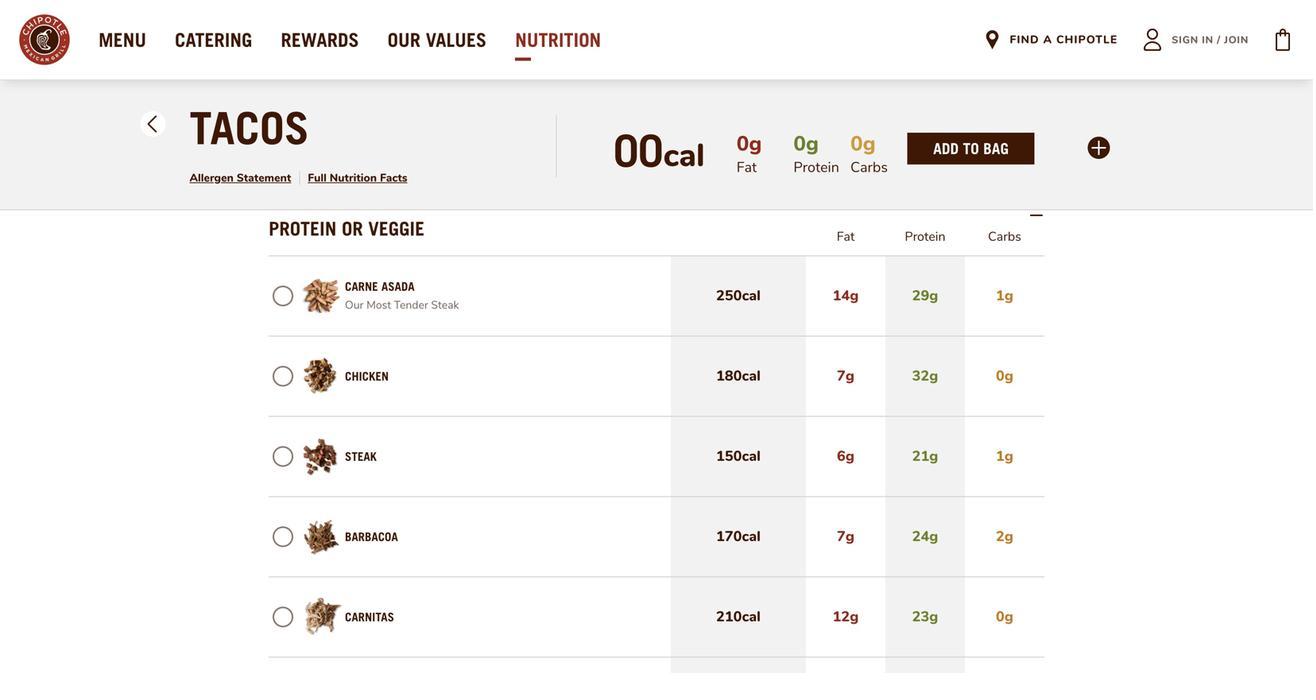 Task type: locate. For each thing, give the bounding box(es) containing it.
7g definition left "24g"
[[806, 497, 886, 577]]

our values
[[388, 28, 487, 51]]

nutrition preferences link
[[902, 29, 1041, 56]]

1g definition for 29g
[[965, 256, 1045, 336]]

3 deselect ingredient group image from the top
[[273, 447, 293, 467]]

14g definition
[[806, 256, 886, 336]]

7g left "24g"
[[837, 527, 855, 547]]

add to bag image
[[1264, 21, 1303, 59]]

chipotle
[[1057, 32, 1118, 47]]

0g definition
[[737, 129, 762, 158], [794, 129, 819, 158], [851, 129, 876, 158], [965, 337, 1045, 416], [965, 578, 1045, 657]]

in
[[1203, 33, 1214, 47]]

2 7g definition from the top
[[806, 497, 886, 577]]

add to bag button
[[934, 139, 1009, 158]]

deselect ingredient group image for 250cal
[[273, 286, 293, 307]]

1 vertical spatial steak
[[345, 450, 377, 464]]

cal
[[664, 134, 705, 177]]

definition
[[671, 658, 806, 674], [806, 658, 886, 674], [886, 658, 965, 674], [965, 658, 1045, 674]]

32g
[[913, 367, 939, 386]]

250cal
[[717, 286, 761, 306]]

deselect ingredient group image for 210cal
[[273, 607, 293, 628]]

1 1g from the top
[[996, 286, 1014, 306]]

24g
[[913, 527, 939, 547]]

1 vertical spatial 1g
[[996, 447, 1014, 466]]

add to bag
[[934, 139, 1009, 158]]

deselect ingredient group image
[[273, 286, 293, 307], [273, 366, 293, 387], [273, 447, 293, 467], [273, 607, 293, 628]]

7g
[[837, 367, 855, 386], [837, 527, 855, 547]]

150cal
[[717, 447, 761, 466]]

00 definition
[[614, 123, 664, 177]]

our values link
[[388, 28, 487, 51]]

1 vertical spatial 1g definition
[[965, 417, 1045, 497]]

steak
[[431, 298, 459, 313], [345, 450, 377, 464]]

00 cal
[[614, 123, 705, 177]]

chicken
[[345, 369, 389, 384]]

2 1g definition from the top
[[965, 417, 1045, 497]]

2 deselect ingredient group image from the top
[[273, 366, 293, 387]]

choose
[[269, 79, 338, 98]]

1 horizontal spatial steak
[[431, 298, 459, 313]]

1 7g definition from the top
[[806, 337, 886, 416]]

1 image
[[148, 123, 157, 133]]

nutrition right the full on the top left of page
[[330, 171, 377, 186]]

29g definition
[[886, 256, 965, 336]]

carnitas
[[345, 610, 394, 625]]

carbs
[[989, 228, 1022, 245]]

170cal definition
[[671, 497, 806, 577]]

0 vertical spatial 1g definition
[[965, 256, 1045, 336]]

find
[[1010, 32, 1040, 47]]

0g
[[737, 129, 762, 158], [794, 129, 819, 158], [851, 129, 876, 158], [996, 367, 1014, 386], [996, 608, 1014, 627]]

values
[[426, 28, 487, 51]]

most
[[367, 298, 391, 313]]

choose quantity
[[269, 79, 428, 98]]

nutrition left preferences
[[902, 40, 949, 55]]

23g
[[913, 608, 939, 627]]

to
[[963, 139, 980, 158]]

1g
[[996, 286, 1014, 306], [996, 447, 1014, 466]]

6g definition
[[806, 417, 886, 497]]

join
[[1225, 33, 1249, 47]]

0 vertical spatial 1g
[[996, 286, 1014, 306]]

2 1g from the top
[[996, 447, 1014, 466]]

deselect ingredient group image
[[273, 527, 293, 548]]

allergen statement link
[[190, 171, 291, 186]]

deselect ingredient group image for 150cal
[[273, 447, 293, 467]]

1g for 29g
[[996, 286, 1014, 306]]

1 deselect ingredient group image from the top
[[273, 286, 293, 307]]

1 7g from the top
[[837, 367, 855, 386]]

0 vertical spatial steak
[[431, 298, 459, 313]]

protein or veggie
[[269, 217, 425, 240]]

2g definition
[[965, 497, 1045, 577]]

12g
[[833, 608, 859, 627]]

toggle group image
[[1031, 209, 1043, 222]]

0 vertical spatial 7g definition
[[806, 337, 886, 416]]

1 horizontal spatial nutrition
[[902, 40, 949, 55]]

add
[[934, 139, 959, 158]]

nutrition
[[902, 40, 949, 55], [330, 171, 377, 186]]

7g left 32g
[[837, 367, 855, 386]]

asada
[[382, 280, 415, 294]]

0 vertical spatial 7g
[[837, 367, 855, 386]]

our
[[388, 28, 421, 51]]

allergen
[[190, 171, 234, 186]]

1 vertical spatial 7g definition
[[806, 497, 886, 577]]

7g definition for 32g
[[806, 337, 886, 416]]

14g
[[833, 286, 859, 306]]

0 horizontal spatial nutrition
[[330, 171, 377, 186]]

1g definition
[[965, 256, 1045, 336], [965, 417, 1045, 497]]

2 7g from the top
[[837, 527, 855, 547]]

a
[[1044, 32, 1053, 47]]

carne asada our most tender steak
[[345, 280, 459, 313]]

7g definition left 32g
[[806, 337, 886, 416]]

180cal
[[717, 367, 761, 386]]

facts
[[380, 171, 408, 186]]

0 horizontal spatial steak
[[345, 450, 377, 464]]

12g definition
[[806, 578, 886, 657]]

1 1g definition from the top
[[965, 256, 1045, 336]]

180cal definition
[[671, 337, 806, 416]]

21g definition
[[886, 417, 965, 497]]

catering link
[[175, 28, 252, 51]]

steak inside carne asada our most tender steak
[[431, 298, 459, 313]]

2g
[[996, 527, 1014, 547]]

sign in / join heading
[[1172, 33, 1249, 47]]

00
[[614, 123, 664, 177]]

29g
[[913, 286, 939, 306]]

1 vertical spatial 7g
[[837, 527, 855, 547]]

4 deselect ingredient group image from the top
[[273, 607, 293, 628]]

7g definition
[[806, 337, 886, 416], [806, 497, 886, 577]]

carne
[[345, 280, 378, 294]]

cal definition
[[664, 134, 705, 177]]



Task type: vqa. For each thing, say whether or not it's contained in the screenshot.
460cal's Deselect ingredient Group icon
no



Task type: describe. For each thing, give the bounding box(es) containing it.
2 definition from the left
[[806, 658, 886, 674]]

nutrition preferences
[[902, 40, 1014, 55]]

7g definition for 24g
[[806, 497, 886, 577]]

allergens symbol image
[[1021, 36, 1041, 52]]

3 definition from the left
[[886, 658, 965, 674]]

find a chipotle image
[[983, 30, 1002, 49]]

menu link
[[99, 28, 146, 51]]

sign
[[1172, 33, 1199, 47]]

7g for 32g
[[837, 367, 855, 386]]

rewards
[[281, 28, 359, 51]]

taco
[[851, 139, 883, 158]]

210cal
[[717, 608, 761, 627]]

210cal definition
[[671, 578, 806, 657]]

0 vertical spatial nutrition
[[902, 40, 949, 55]]

2 image
[[148, 115, 157, 125]]

150cal definition
[[671, 417, 806, 497]]

preferences
[[953, 40, 1014, 55]]

catering
[[175, 28, 252, 51]]

fat
[[837, 228, 855, 245]]

24g definition
[[886, 497, 965, 577]]

1g definition for 21g
[[965, 417, 1045, 497]]

full
[[308, 171, 327, 186]]

1g for 21g
[[996, 447, 1014, 466]]

or
[[342, 217, 363, 240]]

barbacoa
[[345, 530, 398, 544]]

protein
[[905, 228, 946, 245]]

1 vertical spatial nutrition
[[330, 171, 377, 186]]

21g
[[913, 447, 939, 466]]

4 definition from the left
[[965, 658, 1045, 674]]

protein
[[269, 217, 337, 240]]

23g definition
[[886, 578, 965, 657]]

quantity
[[343, 79, 428, 98]]

full nutrition facts
[[308, 171, 408, 186]]

deselect ingredient group image for 180cal
[[273, 366, 293, 387]]

nutrition link
[[515, 28, 601, 51]]

7g for 24g
[[837, 527, 855, 547]]

tender
[[394, 298, 428, 313]]

menu
[[99, 28, 146, 51]]

our
[[345, 298, 364, 313]]

chipotle mexican grill image
[[19, 14, 70, 65]]

veggie
[[369, 217, 425, 240]]

allergen statement
[[190, 171, 291, 186]]

statement
[[237, 171, 291, 186]]

one
[[820, 139, 847, 158]]

find a chipotle link
[[1010, 32, 1118, 47]]

tacos
[[190, 101, 309, 155]]

nutrition
[[515, 28, 601, 51]]

full nutrition facts link
[[308, 171, 408, 186]]

one taco
[[820, 139, 883, 158]]

/
[[1218, 33, 1221, 47]]

1 definition from the left
[[671, 658, 806, 674]]

6g
[[837, 447, 855, 466]]

sign in image
[[1134, 21, 1172, 59]]

find a chipotle
[[1010, 32, 1118, 47]]

sign in / join
[[1172, 33, 1249, 47]]

250cal definition
[[671, 256, 806, 336]]

32g definition
[[886, 337, 965, 416]]

rewards link
[[281, 28, 359, 51]]

170cal
[[717, 527, 761, 547]]

bag
[[984, 139, 1009, 158]]



